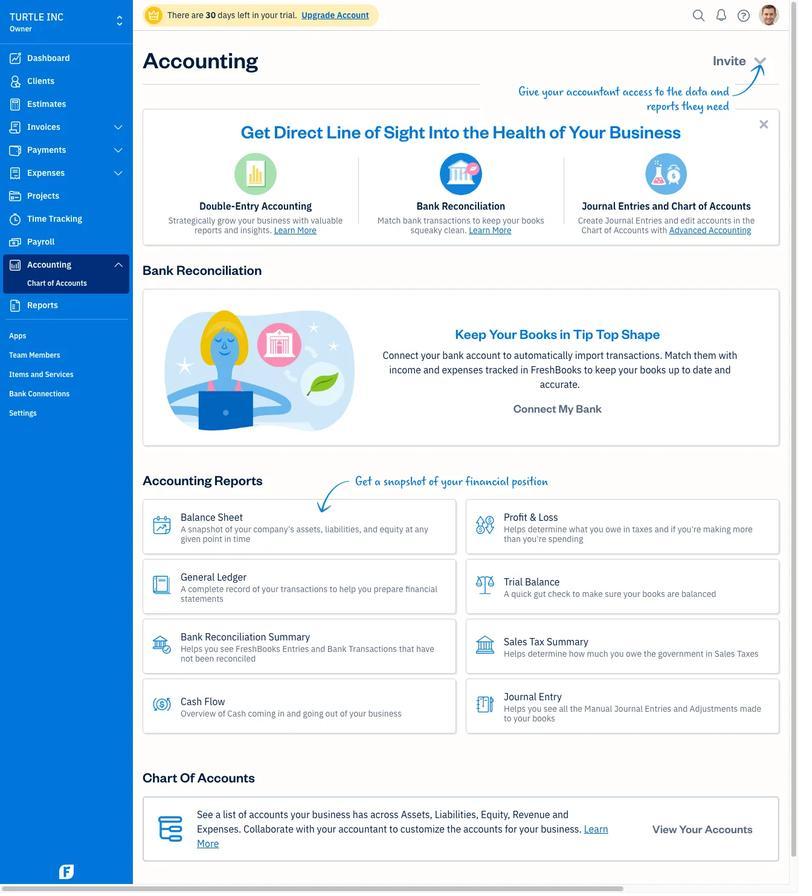 Task type: describe. For each thing, give the bounding box(es) containing it.
balance inside balance sheet a snapshot of your company's assets, liabilities, and equity at any given point in time
[[181, 511, 216, 523]]

reports link
[[3, 295, 129, 317]]

your for keep your books in tip top shape
[[489, 325, 517, 342]]

bank inside button
[[576, 402, 602, 415]]

journal right manual
[[615, 704, 643, 714]]

determine for loss
[[528, 524, 567, 535]]

connections
[[28, 389, 70, 398]]

accounting inside accounting link
[[27, 259, 71, 270]]

reports inside strategically grow your business with valuable reports and insights.
[[195, 225, 222, 236]]

data
[[686, 85, 708, 99]]

you inside general ledger a complete record of your transactions to help you prepare financial statements
[[358, 584, 372, 595]]

helps for profit & loss
[[504, 524, 526, 535]]

with inside strategically grow your business with valuable reports and insights.
[[293, 215, 309, 226]]

see inside bank reconciliation summary helps you see freshbooks entries and bank transactions that have not been reconciled
[[220, 644, 234, 655]]

spending
[[549, 534, 584, 545]]

if
[[671, 524, 676, 535]]

financial inside general ledger a complete record of your transactions to help you prepare financial statements
[[406, 584, 438, 595]]

business.
[[541, 824, 582, 836]]

account
[[337, 10, 369, 21]]

owner
[[10, 24, 32, 33]]

of
[[180, 769, 195, 786]]

in left tip
[[560, 325, 571, 342]]

of inside balance sheet a snapshot of your company's assets, liabilities, and equity at any given point in time
[[225, 524, 233, 535]]

team
[[9, 351, 27, 360]]

with inside the connect your bank account to automatically import transactions. match them with income and expenses tracked in freshbooks to keep your books up to date and accurate.
[[719, 350, 738, 362]]

and inside journal entry helps you see all the manual journal entries and adjustments made to your books
[[674, 704, 688, 714]]

connect for connect your bank account to automatically import transactions. match them with income and expenses tracked in freshbooks to keep your books up to date and accurate.
[[383, 350, 419, 362]]

chevron large down image for accounting
[[113, 260, 124, 270]]

record
[[226, 584, 251, 595]]

invoices link
[[3, 117, 129, 138]]

profit
[[504, 511, 528, 523]]

chart inside create journal entries and edit accounts in the chart of accounts with
[[582, 225, 603, 236]]

expenses
[[442, 364, 484, 376]]

team members
[[9, 351, 60, 360]]

squeaky
[[411, 225, 442, 236]]

you inside journal entry helps you see all the manual journal entries and adjustments made to your books
[[528, 704, 542, 714]]

project image
[[8, 190, 22, 203]]

to inside general ledger a complete record of your transactions to help you prepare financial statements
[[330, 584, 338, 595]]

report image
[[8, 300, 22, 312]]

sure
[[605, 589, 622, 600]]

dashboard link
[[3, 48, 129, 70]]

create journal entries and edit accounts in the chart of accounts with
[[578, 215, 755, 236]]

all
[[559, 704, 568, 714]]

and right income
[[424, 364, 440, 376]]

turtle inc owner
[[10, 11, 64, 33]]

has
[[353, 809, 368, 821]]

give
[[519, 85, 540, 99]]

learn for entry
[[274, 225, 296, 236]]

days
[[218, 10, 236, 21]]

balanced
[[682, 589, 717, 600]]

business inside cash flow overview of cash coming in and going out of your business
[[368, 708, 402, 719]]

direct
[[274, 120, 323, 143]]

advanced accounting
[[670, 225, 752, 236]]

accounts for chart of accounts
[[56, 279, 87, 288]]

and inside create journal entries and edit accounts in the chart of accounts with
[[665, 215, 679, 226]]

settings link
[[3, 404, 129, 422]]

your inside the trial balance a quick gut check to make sure your books are balanced
[[624, 589, 641, 600]]

bank inside match bank transactions to keep your books squeaky clean.
[[403, 215, 422, 226]]

and inside bank reconciliation summary helps you see freshbooks entries and bank transactions that have not been reconciled
[[311, 644, 326, 655]]

and inside main element
[[31, 370, 43, 379]]

taxes
[[738, 649, 759, 659]]

helps inside journal entry helps you see all the manual journal entries and adjustments made to your books
[[504, 704, 526, 714]]

in inside sales tax summary helps determine how much you owe the government in sales taxes
[[706, 649, 713, 659]]

books
[[520, 325, 558, 342]]

making
[[704, 524, 731, 535]]

1 vertical spatial accounts
[[249, 809, 289, 821]]

much
[[587, 649, 609, 659]]

tracked
[[486, 364, 519, 376]]

journal inside create journal entries and edit accounts in the chart of accounts with
[[605, 215, 634, 226]]

accountant inside see a list of accounts your business has across assets, liabilities, equity, revenue and expenses. collaborate with your accountant to customize the accounts for your business.
[[339, 824, 387, 836]]

entries inside journal entry helps you see all the manual journal entries and adjustments made to your books
[[645, 704, 672, 714]]

to inside journal entry helps you see all the manual journal entries and adjustments made to your books
[[504, 713, 512, 724]]

accounts inside create journal entries and edit accounts in the chart of accounts with
[[614, 225, 649, 236]]

assets,
[[297, 524, 323, 535]]

crown image
[[148, 9, 160, 21]]

given
[[181, 534, 201, 545]]

close image
[[758, 117, 772, 131]]

team members link
[[3, 346, 129, 364]]

get for get a snapshot of your financial position
[[356, 475, 372, 489]]

journal down tax
[[504, 691, 537, 703]]

and inside give your accountant access to the data and reports they need
[[711, 85, 730, 99]]

left
[[238, 10, 250, 21]]

clients
[[27, 76, 55, 86]]

in inside profit & loss helps determine what you owe in taxes and if you're making more than you're spending
[[624, 524, 631, 535]]

create
[[578, 215, 603, 226]]

you inside sales tax summary helps determine how much you owe the government in sales taxes
[[611, 649, 624, 659]]

30
[[206, 10, 216, 21]]

get for get direct line of sight into the health of your business
[[241, 120, 271, 143]]

view your accounts
[[653, 822, 753, 836]]

general
[[181, 571, 215, 583]]

adjustments
[[690, 704, 738, 714]]

bank left transactions
[[328, 644, 347, 655]]

sales tax summary helps determine how much you owe the government in sales taxes
[[504, 636, 759, 659]]

sheet
[[218, 511, 243, 523]]

get a snapshot of your financial position
[[356, 475, 549, 489]]

timer image
[[8, 213, 22, 226]]

books inside match bank transactions to keep your books squeaky clean.
[[522, 215, 545, 226]]

keep
[[456, 325, 487, 342]]

government
[[659, 649, 704, 659]]

expenses link
[[3, 163, 129, 184]]

point
[[203, 534, 222, 545]]

clean.
[[444, 225, 467, 236]]

see inside journal entry helps you see all the manual journal entries and adjustments made to your books
[[544, 704, 557, 714]]

accounts for chart of accounts
[[197, 769, 255, 786]]

1 horizontal spatial reports
[[215, 472, 263, 489]]

learn inside learn more
[[585, 824, 609, 836]]

of inside general ledger a complete record of your transactions to help you prepare financial statements
[[253, 584, 260, 595]]

match inside the connect your bank account to automatically import transactions. match them with income and expenses tracked in freshbooks to keep your books up to date and accurate.
[[665, 350, 692, 362]]

keep inside match bank transactions to keep your books squeaky clean.
[[483, 215, 501, 226]]

to inside see a list of accounts your business has across assets, liabilities, equity, revenue and expenses. collaborate with your accountant to customize the accounts for your business.
[[390, 824, 398, 836]]

invite button
[[703, 45, 780, 74]]

revenue
[[513, 809, 551, 821]]

the inside see a list of accounts your business has across assets, liabilities, equity, revenue and expenses. collaborate with your accountant to customize the accounts for your business.
[[447, 824, 461, 836]]

business inside see a list of accounts your business has across assets, liabilities, equity, revenue and expenses. collaborate with your accountant to customize the accounts for your business.
[[312, 809, 351, 821]]

0 horizontal spatial bank reconciliation
[[143, 261, 262, 278]]

how
[[569, 649, 585, 659]]

at
[[406, 524, 413, 535]]

to down import
[[584, 364, 593, 376]]

learn for reconciliation
[[469, 225, 491, 236]]

turtle
[[10, 11, 44, 23]]

in inside balance sheet a snapshot of your company's assets, liabilities, and equity at any given point in time
[[224, 534, 231, 545]]

reports inside main element
[[27, 300, 58, 311]]

1 vertical spatial cash
[[228, 708, 246, 719]]

snapshot inside balance sheet a snapshot of your company's assets, liabilities, and equity at any given point in time
[[188, 524, 223, 535]]

reports inside give your accountant access to the data and reports they need
[[647, 100, 680, 114]]

transactions
[[349, 644, 397, 655]]

accounting link
[[3, 255, 129, 276]]

helps for sales tax summary
[[504, 649, 526, 659]]

0 vertical spatial your
[[569, 120, 606, 143]]

go to help image
[[735, 6, 754, 24]]

accurate.
[[540, 379, 581, 391]]

more for bank reconciliation
[[493, 225, 512, 236]]

learn more for bank reconciliation
[[469, 225, 512, 236]]

with inside create journal entries and edit accounts in the chart of accounts with
[[651, 225, 668, 236]]

entries inside bank reconciliation summary helps you see freshbooks entries and bank transactions that have not been reconciled
[[283, 644, 309, 655]]

estimates
[[27, 99, 66, 109]]

chevron large down image for payments
[[113, 146, 124, 155]]

and inside see a list of accounts your business has across assets, liabilities, equity, revenue and expenses. collaborate with your accountant to customize the accounts for your business.
[[553, 809, 569, 821]]

the inside create journal entries and edit accounts in the chart of accounts with
[[743, 215, 755, 226]]

bank inside 'link'
[[9, 389, 26, 398]]

your inside cash flow overview of cash coming in and going out of your business
[[350, 708, 366, 719]]

general ledger a complete record of your transactions to help you prepare financial statements
[[181, 571, 438, 604]]

ledger
[[217, 571, 247, 583]]

1 horizontal spatial sales
[[715, 649, 736, 659]]

notifications image
[[712, 3, 732, 27]]

chart of accounts image
[[158, 808, 183, 851]]

0 vertical spatial are
[[191, 10, 204, 21]]

0 vertical spatial snapshot
[[384, 475, 426, 489]]

bank reconciliation summary helps you see freshbooks entries and bank transactions that have not been reconciled
[[181, 631, 435, 664]]

bank up "not"
[[181, 631, 203, 643]]

accounting reports
[[143, 472, 263, 489]]

see
[[197, 809, 213, 821]]

client image
[[8, 76, 22, 88]]

chevron large down image for invoices
[[113, 123, 124, 132]]

coming
[[248, 708, 276, 719]]

collaborate
[[244, 824, 294, 836]]

1 horizontal spatial you're
[[678, 524, 702, 535]]

position
[[512, 475, 549, 489]]

0 vertical spatial reconciliation
[[442, 200, 506, 212]]

bank inside the connect your bank account to automatically import transactions. match them with income and expenses tracked in freshbooks to keep your books up to date and accurate.
[[443, 350, 464, 362]]

in inside create journal entries and edit accounts in the chart of accounts with
[[734, 215, 741, 226]]

equity,
[[481, 809, 511, 821]]

in inside cash flow overview of cash coming in and going out of your business
[[278, 708, 285, 719]]

and up create journal entries and edit accounts in the chart of accounts with on the right top
[[653, 200, 670, 212]]

connect my bank
[[514, 402, 602, 415]]

owe inside profit & loss helps determine what you owe in taxes and if you're making more than you're spending
[[606, 524, 622, 535]]

a for see
[[216, 809, 221, 821]]

bank reconciliation image
[[440, 153, 483, 195]]

payments
[[27, 145, 66, 155]]

owe inside sales tax summary helps determine how much you owe the government in sales taxes
[[626, 649, 642, 659]]

edit
[[681, 215, 696, 226]]

items
[[9, 370, 29, 379]]

chart of accounts link
[[5, 276, 127, 291]]

items and services link
[[3, 365, 129, 383]]

them
[[694, 350, 717, 362]]

upgrade
[[302, 10, 335, 21]]

you inside bank reconciliation summary helps you see freshbooks entries and bank transactions that have not been reconciled
[[205, 644, 218, 655]]

bank connections link
[[3, 385, 129, 403]]

chart inside main element
[[27, 279, 46, 288]]

search image
[[690, 6, 709, 24]]

learn more for double-entry accounting
[[274, 225, 317, 236]]

accountant inside give your accountant access to the data and reports they need
[[567, 85, 620, 99]]

reconciliation inside bank reconciliation summary helps you see freshbooks entries and bank transactions that have not been reconciled
[[205, 631, 266, 643]]

gut
[[534, 589, 546, 600]]

0 horizontal spatial you're
[[523, 534, 547, 545]]

complete
[[188, 584, 224, 595]]



Task type: vqa. For each thing, say whether or not it's contained in the screenshot.


Task type: locate. For each thing, give the bounding box(es) containing it.
entries up cash flow overview of cash coming in and going out of your business
[[283, 644, 309, 655]]

customize
[[401, 824, 445, 836]]

2 vertical spatial reconciliation
[[205, 631, 266, 643]]

1 vertical spatial connect
[[514, 402, 557, 415]]

freshbooks right been at the left of the page
[[236, 644, 281, 655]]

business left the has
[[312, 809, 351, 821]]

2 horizontal spatial more
[[493, 225, 512, 236]]

the inside give your accountant access to the data and reports they need
[[668, 85, 683, 99]]

learn more down assets,
[[197, 824, 609, 850]]

clients link
[[3, 71, 129, 93]]

1 vertical spatial reports
[[215, 472, 263, 489]]

0 horizontal spatial a
[[216, 809, 221, 821]]

estimates link
[[3, 94, 129, 115]]

double-entry accounting image
[[235, 153, 277, 195]]

3 chevron large down image from the top
[[113, 169, 124, 178]]

keep down import
[[596, 364, 617, 376]]

to inside the trial balance a quick gut check to make sure your books are balanced
[[573, 589, 581, 600]]

more
[[298, 225, 317, 236], [493, 225, 512, 236], [197, 838, 219, 850]]

to
[[656, 85, 665, 99], [473, 215, 481, 226], [503, 350, 512, 362], [584, 364, 593, 376], [682, 364, 691, 376], [330, 584, 338, 595], [573, 589, 581, 600], [504, 713, 512, 724], [390, 824, 398, 836]]

chevron large down image up expenses link
[[113, 146, 124, 155]]

a for general ledger
[[181, 584, 186, 595]]

with left valuable
[[293, 215, 309, 226]]

chevron large down image inside the invoices link
[[113, 123, 124, 132]]

and up need
[[711, 85, 730, 99]]

summary up how
[[547, 636, 589, 648]]

estimate image
[[8, 99, 22, 111]]

have
[[417, 644, 435, 655]]

2 horizontal spatial learn
[[585, 824, 609, 836]]

1 horizontal spatial connect
[[514, 402, 557, 415]]

out
[[326, 708, 338, 719]]

in right left
[[252, 10, 259, 21]]

made
[[740, 704, 762, 714]]

books inside journal entry helps you see all the manual journal entries and adjustments made to your books
[[533, 713, 556, 724]]

transactions down bank reconciliation 'image'
[[424, 215, 471, 226]]

your inside view your accounts link
[[680, 822, 703, 836]]

balance up gut
[[525, 576, 560, 588]]

1 vertical spatial entry
[[539, 691, 562, 703]]

chevron large down image inside accounting link
[[113, 260, 124, 270]]

bank reconciliation up match bank transactions to keep your books squeaky clean.
[[417, 200, 506, 212]]

1 vertical spatial accountant
[[339, 824, 387, 836]]

1 vertical spatial snapshot
[[188, 524, 223, 535]]

and left insights.
[[224, 225, 238, 236]]

determine
[[528, 524, 567, 535], [528, 649, 567, 659]]

books left up
[[641, 364, 667, 376]]

valuable
[[311, 215, 343, 226]]

0 vertical spatial bank
[[403, 215, 422, 226]]

invoices
[[27, 122, 60, 132]]

going
[[303, 708, 324, 719]]

1 chevron large down image from the top
[[113, 123, 124, 132]]

with inside see a list of accounts your business has across assets, liabilities, equity, revenue and expenses. collaborate with your accountant to customize the accounts for your business.
[[296, 824, 315, 836]]

trial balance a quick gut check to make sure your books are balanced
[[504, 576, 717, 600]]

check
[[548, 589, 571, 600]]

in
[[252, 10, 259, 21], [734, 215, 741, 226], [560, 325, 571, 342], [521, 364, 529, 376], [624, 524, 631, 535], [224, 534, 231, 545], [706, 649, 713, 659], [278, 708, 285, 719]]

you
[[590, 524, 604, 535], [358, 584, 372, 595], [205, 644, 218, 655], [611, 649, 624, 659], [528, 704, 542, 714]]

1 horizontal spatial your
[[569, 120, 606, 143]]

1 horizontal spatial match
[[665, 350, 692, 362]]

in left taxes
[[624, 524, 631, 535]]

0 horizontal spatial your
[[489, 325, 517, 342]]

business
[[257, 215, 291, 226], [368, 708, 402, 719], [312, 809, 351, 821]]

1 vertical spatial get
[[356, 475, 372, 489]]

services
[[45, 370, 74, 379]]

and inside profit & loss helps determine what you owe in taxes and if you're making more than you're spending
[[655, 524, 669, 535]]

1 horizontal spatial transactions
[[424, 215, 471, 226]]

payroll
[[27, 236, 55, 247]]

freshbooks inside the connect your bank account to automatically import transactions. match them with income and expenses tracked in freshbooks to keep your books up to date and accurate.
[[531, 364, 582, 376]]

equity
[[380, 524, 404, 535]]

cash left coming
[[228, 708, 246, 719]]

determine down loss
[[528, 524, 567, 535]]

0 vertical spatial cash
[[181, 696, 202, 708]]

connect your bank account to begin matching your bank transactions image
[[163, 309, 356, 432]]

0 vertical spatial match
[[378, 215, 401, 226]]

are inside the trial balance a quick gut check to make sure your books are balanced
[[668, 589, 680, 600]]

and inside cash flow overview of cash coming in and going out of your business
[[287, 708, 301, 719]]

0 horizontal spatial bank
[[403, 215, 422, 226]]

business right out
[[368, 708, 402, 719]]

accountant down the has
[[339, 824, 387, 836]]

a for get
[[375, 475, 381, 489]]

0 horizontal spatial snapshot
[[188, 524, 223, 535]]

0 vertical spatial connect
[[383, 350, 419, 362]]

accounts for view your accounts
[[705, 822, 753, 836]]

and left transactions
[[311, 644, 326, 655]]

0 vertical spatial sales
[[504, 636, 528, 648]]

reports up sheet
[[215, 472, 263, 489]]

determine inside profit & loss helps determine what you owe in taxes and if you're making more than you're spending
[[528, 524, 567, 535]]

trial.
[[280, 10, 297, 21]]

0 vertical spatial entry
[[235, 200, 259, 212]]

0 horizontal spatial match
[[378, 215, 401, 226]]

1 vertical spatial bank reconciliation
[[143, 261, 262, 278]]

chevron large down image inside payments "link"
[[113, 146, 124, 155]]

accounts
[[698, 215, 732, 226], [249, 809, 289, 821], [464, 824, 503, 836]]

0 horizontal spatial freshbooks
[[236, 644, 281, 655]]

accounts inside create journal entries and edit accounts in the chart of accounts with
[[698, 215, 732, 226]]

freshbooks inside bank reconciliation summary helps you see freshbooks entries and bank transactions that have not been reconciled
[[236, 644, 281, 655]]

a left list
[[216, 809, 221, 821]]

balance
[[181, 511, 216, 523], [525, 576, 560, 588]]

match up up
[[665, 350, 692, 362]]

entry inside journal entry helps you see all the manual journal entries and adjustments made to your books
[[539, 691, 562, 703]]

helps inside bank reconciliation summary helps you see freshbooks entries and bank transactions that have not been reconciled
[[181, 644, 203, 655]]

in right coming
[[278, 708, 285, 719]]

0 horizontal spatial financial
[[406, 584, 438, 595]]

more right clean.
[[493, 225, 512, 236]]

1 horizontal spatial snapshot
[[384, 475, 426, 489]]

journal entries and chart of accounts image
[[646, 153, 688, 195]]

account
[[466, 350, 501, 362]]

cash flow overview of cash coming in and going out of your business
[[181, 696, 402, 719]]

chart of accounts
[[27, 279, 87, 288]]

4 chevron large down image from the top
[[113, 260, 124, 270]]

advanced
[[670, 225, 707, 236]]

taxes
[[633, 524, 653, 535]]

a down general
[[181, 584, 186, 595]]

freshbooks up accurate.
[[531, 364, 582, 376]]

1 horizontal spatial keep
[[596, 364, 617, 376]]

strategically
[[168, 215, 215, 226]]

summary for sales tax summary
[[547, 636, 589, 648]]

0 vertical spatial get
[[241, 120, 271, 143]]

to left help
[[330, 584, 338, 595]]

0 horizontal spatial accounts
[[249, 809, 289, 821]]

your inside balance sheet a snapshot of your company's assets, liabilities, and equity at any given point in time
[[235, 524, 251, 535]]

journal up create
[[582, 200, 616, 212]]

they
[[683, 100, 704, 114]]

summary inside bank reconciliation summary helps you see freshbooks entries and bank transactions that have not been reconciled
[[269, 631, 310, 643]]

chart image
[[8, 259, 22, 271]]

1 horizontal spatial financial
[[466, 475, 510, 489]]

0 vertical spatial bank reconciliation
[[417, 200, 506, 212]]

entries up create journal entries and edit accounts in the chart of accounts with on the right top
[[619, 200, 650, 212]]

more for double-entry accounting
[[298, 225, 317, 236]]

learn right business. on the bottom right of page
[[585, 824, 609, 836]]

sight
[[384, 120, 426, 143]]

and inside balance sheet a snapshot of your company's assets, liabilities, and equity at any given point in time
[[364, 524, 378, 535]]

1 horizontal spatial entry
[[539, 691, 562, 703]]

2 horizontal spatial your
[[680, 822, 703, 836]]

with right 'collaborate'
[[296, 824, 315, 836]]

any
[[415, 524, 429, 535]]

1 vertical spatial match
[[665, 350, 692, 362]]

1 vertical spatial your
[[489, 325, 517, 342]]

bank connections
[[9, 389, 70, 398]]

0 horizontal spatial reports
[[27, 300, 58, 311]]

entry for journal
[[539, 691, 562, 703]]

1 vertical spatial reports
[[195, 225, 222, 236]]

0 vertical spatial see
[[220, 644, 234, 655]]

in inside the connect your bank account to automatically import transactions. match them with income and expenses tracked in freshbooks to keep your books up to date and accurate.
[[521, 364, 529, 376]]

entries inside create journal entries and edit accounts in the chart of accounts with
[[636, 215, 663, 226]]

transactions inside general ledger a complete record of your transactions to help you prepare financial statements
[[281, 584, 328, 595]]

there
[[167, 10, 189, 21]]

you right much
[[611, 649, 624, 659]]

expenses.
[[197, 824, 241, 836]]

0 horizontal spatial owe
[[606, 524, 622, 535]]

books right sure
[[643, 589, 666, 600]]

access
[[623, 85, 653, 99]]

0 horizontal spatial entry
[[235, 200, 259, 212]]

1 horizontal spatial accounts
[[464, 824, 503, 836]]

bank up expenses
[[443, 350, 464, 362]]

to inside match bank transactions to keep your books squeaky clean.
[[473, 215, 481, 226]]

view your accounts link
[[642, 818, 764, 842]]

health
[[493, 120, 546, 143]]

transactions inside match bank transactions to keep your books squeaky clean.
[[424, 215, 471, 226]]

trial
[[504, 576, 523, 588]]

in left time
[[224, 534, 231, 545]]

1 horizontal spatial freshbooks
[[531, 364, 582, 376]]

0 horizontal spatial connect
[[383, 350, 419, 362]]

you're right if at the right of page
[[678, 524, 702, 535]]

bank down strategically
[[143, 261, 174, 278]]

of inside create journal entries and edit accounts in the chart of accounts with
[[605, 225, 612, 236]]

0 horizontal spatial are
[[191, 10, 204, 21]]

reconciliation up reconciled
[[205, 631, 266, 643]]

1 horizontal spatial bank
[[443, 350, 464, 362]]

a inside general ledger a complete record of your transactions to help you prepare financial statements
[[181, 584, 186, 595]]

get
[[241, 120, 271, 143], [356, 475, 372, 489]]

you right help
[[358, 584, 372, 595]]

0 horizontal spatial summary
[[269, 631, 310, 643]]

1 vertical spatial determine
[[528, 649, 567, 659]]

0 vertical spatial business
[[257, 215, 291, 226]]

a left point
[[181, 524, 186, 535]]

expense image
[[8, 167, 22, 180]]

money image
[[8, 236, 22, 249]]

keep inside the connect your bank account to automatically import transactions. match them with income and expenses tracked in freshbooks to keep your books up to date and accurate.
[[596, 364, 617, 376]]

connect inside button
[[514, 402, 557, 415]]

up
[[669, 364, 680, 376]]

1 determine from the top
[[528, 524, 567, 535]]

1 vertical spatial reconciliation
[[176, 261, 262, 278]]

learn more right clean.
[[469, 225, 512, 236]]

match inside match bank transactions to keep your books squeaky clean.
[[378, 215, 401, 226]]

0 vertical spatial owe
[[606, 524, 622, 535]]

connect left my
[[514, 402, 557, 415]]

invoice image
[[8, 122, 22, 134]]

1 horizontal spatial bank reconciliation
[[417, 200, 506, 212]]

business
[[610, 120, 682, 143]]

2 chevron large down image from the top
[[113, 146, 124, 155]]

journal right create
[[605, 215, 634, 226]]

the inside sales tax summary helps determine how much you owe the government in sales taxes
[[644, 649, 657, 659]]

reconciliation down grow on the top of the page
[[176, 261, 262, 278]]

1 vertical spatial sales
[[715, 649, 736, 659]]

statements
[[181, 594, 224, 604]]

your inside give your accountant access to the data and reports they need
[[542, 85, 564, 99]]

0 vertical spatial reports
[[27, 300, 58, 311]]

helps inside sales tax summary helps determine how much you owe the government in sales taxes
[[504, 649, 526, 659]]

and down the journal entries and chart of accounts
[[665, 215, 679, 226]]

determine inside sales tax summary helps determine how much you owe the government in sales taxes
[[528, 649, 567, 659]]

settings
[[9, 409, 37, 418]]

sales left the taxes
[[715, 649, 736, 659]]

and left if at the right of page
[[655, 524, 669, 535]]

0 vertical spatial determine
[[528, 524, 567, 535]]

1 horizontal spatial balance
[[525, 576, 560, 588]]

more inside learn more
[[197, 838, 219, 850]]

reports down double-
[[195, 225, 222, 236]]

you're down &
[[523, 534, 547, 545]]

2 vertical spatial accounts
[[464, 824, 503, 836]]

my
[[559, 402, 574, 415]]

financial
[[466, 475, 510, 489], [406, 584, 438, 595]]

time tracking link
[[3, 209, 129, 230]]

determine down tax
[[528, 649, 567, 659]]

projects link
[[3, 186, 129, 207]]

your
[[261, 10, 278, 21], [542, 85, 564, 99], [238, 215, 255, 226], [503, 215, 520, 226], [421, 350, 441, 362], [619, 364, 638, 376], [441, 475, 463, 489], [235, 524, 251, 535], [262, 584, 279, 595], [624, 589, 641, 600], [350, 708, 366, 719], [514, 713, 531, 724], [291, 809, 310, 821], [317, 824, 336, 836], [520, 824, 539, 836]]

1 horizontal spatial a
[[375, 475, 381, 489]]

prepare
[[374, 584, 404, 595]]

freshbooks image
[[57, 865, 76, 880]]

balance up "given"
[[181, 511, 216, 523]]

keep right clean.
[[483, 215, 501, 226]]

bank left clean.
[[403, 215, 422, 226]]

of inside see a list of accounts your business has across assets, liabilities, equity, revenue and expenses. collaborate with your accountant to customize the accounts for your business.
[[238, 809, 247, 821]]

accounts down equity,
[[464, 824, 503, 836]]

a inside the trial balance a quick gut check to make sure your books are balanced
[[504, 589, 510, 600]]

members
[[29, 351, 60, 360]]

you inside profit & loss helps determine what you owe in taxes and if you're making more than you're spending
[[590, 524, 604, 535]]

see a list of accounts your business has across assets, liabilities, equity, revenue and expenses. collaborate with your accountant to customize the accounts for your business.
[[197, 809, 585, 836]]

your up account
[[489, 325, 517, 342]]

transactions left help
[[281, 584, 328, 595]]

your inside strategically grow your business with valuable reports and insights.
[[238, 215, 255, 226]]

with down the journal entries and chart of accounts
[[651, 225, 668, 236]]

1 horizontal spatial accountant
[[567, 85, 620, 99]]

your inside match bank transactions to keep your books squeaky clean.
[[503, 215, 520, 226]]

0 vertical spatial keep
[[483, 215, 501, 226]]

summary for bank reconciliation summary
[[269, 631, 310, 643]]

get direct line of sight into the health of your business
[[241, 120, 682, 143]]

freshbooks
[[531, 364, 582, 376], [236, 644, 281, 655]]

a inside see a list of accounts your business has across assets, liabilities, equity, revenue and expenses. collaborate with your accountant to customize the accounts for your business.
[[216, 809, 221, 821]]

1 horizontal spatial business
[[312, 809, 351, 821]]

accounts inside main element
[[56, 279, 87, 288]]

help
[[340, 584, 356, 595]]

determine for summary
[[528, 649, 567, 659]]

0 horizontal spatial accountant
[[339, 824, 387, 836]]

more right insights.
[[298, 225, 317, 236]]

chevron large down image for expenses
[[113, 169, 124, 178]]

connect inside the connect your bank account to automatically import transactions. match them with income and expenses tracked in freshbooks to keep your books up to date and accurate.
[[383, 350, 419, 362]]

you right "not"
[[205, 644, 218, 655]]

bank
[[403, 215, 422, 226], [443, 350, 464, 362]]

summary down general ledger a complete record of your transactions to help you prepare financial statements in the bottom of the page
[[269, 631, 310, 643]]

to up tracked
[[503, 350, 512, 362]]

0 horizontal spatial see
[[220, 644, 234, 655]]

your down give your accountant access to the data and reports they need
[[569, 120, 606, 143]]

&
[[530, 511, 537, 523]]

0 vertical spatial financial
[[466, 475, 510, 489]]

to right access
[[656, 85, 665, 99]]

1 horizontal spatial cash
[[228, 708, 246, 719]]

helps for bank reconciliation summary
[[181, 644, 203, 655]]

helps left all
[[504, 704, 526, 714]]

owe right much
[[626, 649, 642, 659]]

your inside journal entry helps you see all the manual journal entries and adjustments made to your books
[[514, 713, 531, 724]]

1 vertical spatial bank
[[443, 350, 464, 362]]

to inside give your accountant access to the data and reports they need
[[656, 85, 665, 99]]

learn right insights.
[[274, 225, 296, 236]]

0 horizontal spatial learn
[[274, 225, 296, 236]]

1 horizontal spatial learn
[[469, 225, 491, 236]]

1 vertical spatial a
[[216, 809, 221, 821]]

books left all
[[533, 713, 556, 724]]

chevron large down image up chart of accounts link
[[113, 260, 124, 270]]

1 horizontal spatial summary
[[547, 636, 589, 648]]

accountant left access
[[567, 85, 620, 99]]

a inside balance sheet a snapshot of your company's assets, liabilities, and equity at any given point in time
[[181, 524, 186, 535]]

sales left tax
[[504, 636, 528, 648]]

chevron large down image
[[113, 123, 124, 132], [113, 146, 124, 155], [113, 169, 124, 178], [113, 260, 124, 270]]

expenses
[[27, 167, 65, 178]]

main element
[[0, 0, 163, 885]]

1 vertical spatial business
[[368, 708, 402, 719]]

payroll link
[[3, 232, 129, 253]]

the inside journal entry helps you see all the manual journal entries and adjustments made to your books
[[570, 704, 583, 714]]

and right items
[[31, 370, 43, 379]]

bank right my
[[576, 402, 602, 415]]

your for view your accounts
[[680, 822, 703, 836]]

than
[[504, 534, 521, 545]]

and up business. on the bottom right of page
[[553, 809, 569, 821]]

to right clean.
[[473, 215, 481, 226]]

1 vertical spatial see
[[544, 704, 557, 714]]

in right government
[[706, 649, 713, 659]]

to left make
[[573, 589, 581, 600]]

0 horizontal spatial get
[[241, 120, 271, 143]]

1 vertical spatial owe
[[626, 649, 642, 659]]

0 vertical spatial a
[[375, 475, 381, 489]]

0 horizontal spatial transactions
[[281, 584, 328, 595]]

0 horizontal spatial keep
[[483, 215, 501, 226]]

journal entry helps you see all the manual journal entries and adjustments made to your books
[[504, 691, 762, 724]]

2 horizontal spatial business
[[368, 708, 402, 719]]

bank up squeaky
[[417, 200, 440, 212]]

1 vertical spatial freshbooks
[[236, 644, 281, 655]]

of inside main element
[[47, 279, 54, 288]]

books inside the trial balance a quick gut check to make sure your books are balanced
[[643, 589, 666, 600]]

and right date
[[715, 364, 731, 376]]

learn more right insights.
[[274, 225, 317, 236]]

learn more link
[[197, 824, 609, 850]]

entry for double-
[[235, 200, 259, 212]]

date
[[693, 364, 713, 376]]

helps down quick at bottom
[[504, 649, 526, 659]]

1 vertical spatial balance
[[525, 576, 560, 588]]

and inside strategically grow your business with valuable reports and insights.
[[224, 225, 238, 236]]

balance inside the trial balance a quick gut check to make sure your books are balanced
[[525, 576, 560, 588]]

helps down profit
[[504, 524, 526, 535]]

in right tracked
[[521, 364, 529, 376]]

and left adjustments
[[674, 704, 688, 714]]

2 horizontal spatial accounts
[[698, 215, 732, 226]]

your right the view
[[680, 822, 703, 836]]

1 horizontal spatial are
[[668, 589, 680, 600]]

entry up strategically grow your business with valuable reports and insights.
[[235, 200, 259, 212]]

sales
[[504, 636, 528, 648], [715, 649, 736, 659]]

0 vertical spatial accountant
[[567, 85, 620, 99]]

see
[[220, 644, 234, 655], [544, 704, 557, 714]]

entries
[[619, 200, 650, 212], [636, 215, 663, 226], [283, 644, 309, 655], [645, 704, 672, 714]]

connect my bank button
[[503, 397, 613, 421]]

with right "them"
[[719, 350, 738, 362]]

0 horizontal spatial business
[[257, 215, 291, 226]]

keep
[[483, 215, 501, 226], [596, 364, 617, 376]]

a for balance sheet
[[181, 524, 186, 535]]

to right up
[[682, 364, 691, 376]]

connect for connect my bank
[[514, 402, 557, 415]]

projects
[[27, 190, 59, 201]]

tip
[[574, 325, 594, 342]]

bank reconciliation down strategically
[[143, 261, 262, 278]]

0 horizontal spatial sales
[[504, 636, 528, 648]]

books inside the connect your bank account to automatically import transactions. match them with income and expenses tracked in freshbooks to keep your books up to date and accurate.
[[641, 364, 667, 376]]

across
[[371, 809, 399, 821]]

dashboard image
[[8, 53, 22, 65]]

make
[[583, 589, 603, 600]]

1 horizontal spatial see
[[544, 704, 557, 714]]

2 determine from the top
[[528, 649, 567, 659]]

and left going
[[287, 708, 301, 719]]

your inside general ledger a complete record of your transactions to help you prepare financial statements
[[262, 584, 279, 595]]

accounting
[[143, 45, 258, 74], [262, 200, 312, 212], [709, 225, 752, 236], [27, 259, 71, 270], [143, 472, 212, 489]]

1 horizontal spatial get
[[356, 475, 372, 489]]

inc
[[47, 11, 64, 23]]

match left squeaky
[[378, 215, 401, 226]]

1 vertical spatial transactions
[[281, 584, 328, 595]]

0 vertical spatial freshbooks
[[531, 364, 582, 376]]

financial right prepare
[[406, 584, 438, 595]]

in right edit
[[734, 215, 741, 226]]

time
[[233, 534, 251, 545]]

payment image
[[8, 145, 22, 157]]

0 horizontal spatial cash
[[181, 696, 202, 708]]

chevrondown image
[[752, 51, 769, 68]]

manual
[[585, 704, 613, 714]]

dashboard
[[27, 53, 70, 63]]

chevron large down image up projects link
[[113, 169, 124, 178]]

business inside strategically grow your business with valuable reports and insights.
[[257, 215, 291, 226]]

books left create
[[522, 215, 545, 226]]

0 horizontal spatial balance
[[181, 511, 216, 523]]

1 horizontal spatial owe
[[626, 649, 642, 659]]

a for trial balance
[[504, 589, 510, 600]]

been
[[195, 653, 214, 664]]



